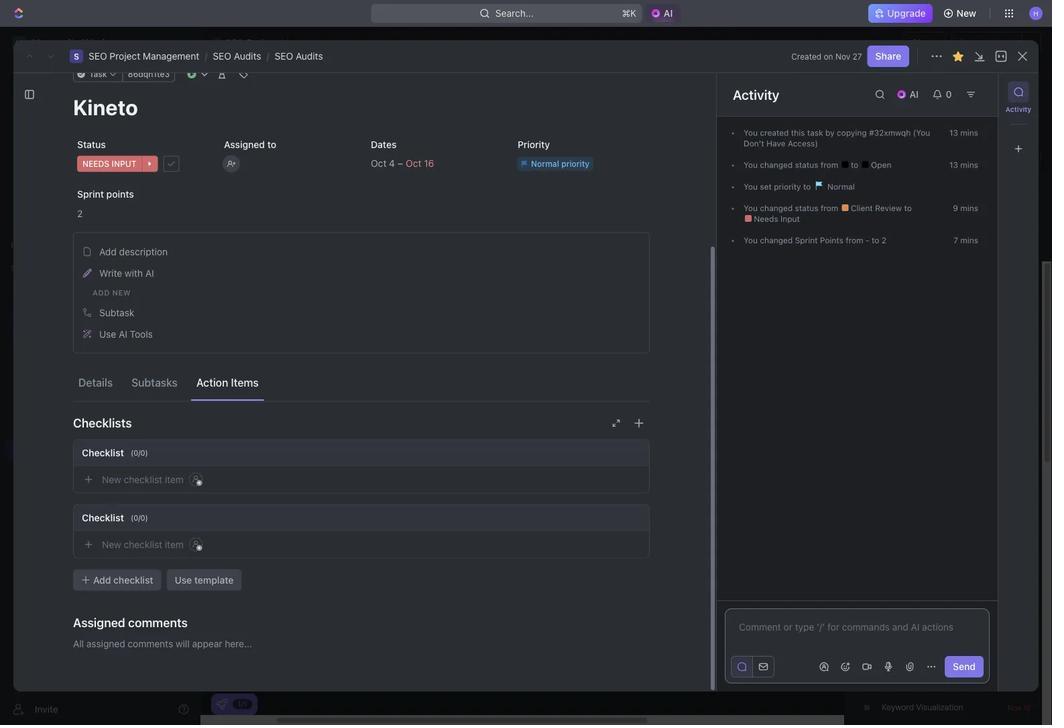 Task type: describe. For each thing, give the bounding box(es) containing it.
onboarding checklist button element
[[217, 700, 227, 710]]

3 mins from the top
[[961, 204, 979, 213]]

seo project management, , element inside tree
[[12, 443, 25, 456]]

Edit task name text field
[[73, 95, 650, 120]]

2 nov 12 from the top
[[1008, 704, 1031, 712]]

use template button
[[167, 570, 242, 592]]

status for needs input
[[795, 204, 819, 213]]

home link
[[5, 65, 194, 87]]

2 vertical spatial from
[[846, 236, 864, 245]]

pencil image
[[83, 269, 92, 278]]

2 inside task sidebar content section
[[882, 236, 887, 245]]

all
[[73, 639, 84, 650]]

s inside navigation
[[16, 445, 21, 454]]

9 mins
[[953, 204, 979, 213]]

2 vertical spatial 7
[[1027, 474, 1031, 483]]

this
[[791, 128, 805, 137]]

upgrade link
[[869, 4, 933, 23]]

share button down upgrade
[[904, 32, 946, 54]]

1 nov 12 from the top
[[1008, 678, 1031, 687]]

changed status from for open
[[758, 160, 841, 170]]

normal priority
[[531, 160, 590, 169]]

checklists
[[73, 417, 132, 431]]

7 inside task sidebar content section
[[954, 236, 958, 245]]

assigned comments
[[73, 616, 188, 631]]

subtasks
[[132, 377, 178, 390]]

task
[[807, 128, 823, 137]]

2 checklist from the top
[[82, 513, 124, 524]]

client review
[[849, 204, 904, 213]]

have
[[767, 139, 786, 148]]

1 item from the top
[[165, 475, 184, 486]]

open
[[869, 160, 892, 170]]

copying
[[837, 128, 867, 137]]

team space link
[[32, 325, 192, 346]]

16
[[424, 158, 434, 169]]

find competitors' low-competition topics
[[882, 576, 1036, 585]]

#32xmwqh (you don't have access)
[[744, 128, 930, 148]]

tree inside the sidebar navigation
[[5, 279, 194, 597]]

use template
[[175, 575, 234, 586]]

input inside task sidebar content section
[[781, 214, 800, 224]]

11
[[1025, 653, 1031, 661]]

points
[[106, 189, 134, 200]]

1 vertical spatial 7
[[1027, 449, 1031, 457]]

normal
[[531, 160, 559, 169]]

here...
[[225, 639, 252, 650]]

dashboards link
[[5, 133, 194, 155]]

18
[[1023, 296, 1031, 304]]

appear
[[192, 639, 222, 650]]

onboarding checklist button image
[[217, 700, 227, 710]]

from for open
[[821, 160, 838, 170]]

1 (0/0) from the top
[[131, 449, 148, 458]]

competitors'
[[900, 576, 947, 585]]

h button
[[1025, 3, 1047, 24]]

2 audits from the left
[[296, 51, 323, 62]]

assigned to
[[224, 139, 276, 150]]

keyword strategy deck
[[882, 626, 969, 636]]

0 vertical spatial checklist
[[124, 475, 162, 486]]

use for use ai tools
[[99, 329, 116, 340]]

status for open
[[795, 160, 819, 170]]

team
[[32, 330, 56, 341]]

0 horizontal spatial sprint
[[77, 189, 104, 200]]

automations
[[959, 37, 1015, 48]]

s seo project management
[[215, 37, 339, 48]]

3 changed from the top
[[760, 236, 793, 245]]

subtask button
[[78, 303, 645, 324]]

inbox
[[32, 93, 56, 104]]

competition
[[966, 576, 1011, 585]]

add description
[[99, 247, 168, 258]]

add checklist
[[93, 575, 153, 586]]

1 vertical spatial new
[[102, 475, 121, 486]]

#32xmwqh
[[869, 128, 911, 137]]

client
[[851, 204, 873, 213]]

oct for oct 25
[[1008, 321, 1020, 330]]

1 audits from the left
[[234, 51, 261, 62]]

13 for created this task by copying
[[950, 128, 958, 137]]

new inside new button
[[957, 8, 976, 19]]

ai right with
[[145, 268, 154, 279]]

1 nov 7 from the top
[[1011, 449, 1031, 457]]

1 vertical spatial comments
[[128, 639, 173, 650]]

seo project management link for the middle seo project management, , element
[[89, 51, 199, 62]]

needs input inside dropdown button
[[82, 160, 136, 169]]

input inside dropdown button
[[112, 160, 136, 169]]

sort
[[858, 243, 874, 253]]

1 checklist from the top
[[82, 448, 124, 459]]

share for share 'button' under upgrade
[[912, 37, 938, 48]]

spaces
[[11, 264, 39, 273]]

oct 4 – oct 16
[[371, 158, 434, 169]]

2 checklist (0/0) from the top
[[82, 513, 148, 524]]

0 button
[[927, 84, 960, 105]]

seo project management / seo audits / seo audits
[[89, 51, 323, 62]]

h
[[1034, 9, 1039, 17]]

2 / from the left
[[267, 51, 269, 62]]

assigned for assigned comments
[[73, 616, 125, 631]]

changed for open
[[760, 160, 793, 170]]

2 horizontal spatial seo project management, , element
[[212, 38, 223, 48]]

needs input inside task sidebar content section
[[752, 214, 800, 224]]

action items button
[[191, 371, 264, 395]]

tracking
[[916, 601, 947, 610]]

6
[[1027, 423, 1031, 432]]

3 you from the top
[[744, 182, 758, 191]]

team space
[[32, 330, 85, 341]]

share for share 'button' to the right of "27"
[[876, 51, 901, 62]]

comments inside "dropdown button"
[[128, 616, 188, 631]]

ai inside dropdown button
[[910, 89, 919, 100]]

search...
[[495, 8, 534, 19]]

space
[[58, 330, 85, 341]]

customize button
[[921, 121, 989, 139]]

today button
[[211, 151, 245, 167]]

topic
[[882, 652, 902, 661]]

topics
[[1013, 576, 1036, 585]]

you changed sprint points from - to 2
[[744, 236, 887, 245]]

created on nov 27
[[792, 52, 862, 61]]

user group image
[[14, 331, 24, 339]]

4 you from the top
[[744, 204, 758, 213]]

2 vertical spatial new
[[102, 540, 121, 551]]

dates
[[371, 139, 397, 150]]

invite
[[35, 704, 58, 715]]

set
[[760, 182, 772, 191]]

sprint points
[[77, 189, 134, 200]]

1 horizontal spatial seo project management
[[233, 80, 454, 102]]

2 nov 8 from the top
[[1011, 551, 1031, 559]]

search button
[[820, 121, 873, 139]]

nov 9
[[1011, 576, 1031, 585]]

activity inside task sidebar content section
[[733, 87, 780, 102]]

keyword for keyword visualization
[[882, 703, 914, 712]]

oct 25
[[1008, 321, 1031, 330]]

tasks
[[858, 186, 889, 201]]

tracking
[[904, 652, 936, 661]]

projects
[[40, 352, 76, 364]]

needs inside task sidebar content section
[[754, 214, 778, 224]]

checklists button
[[73, 408, 650, 440]]

0
[[946, 89, 952, 100]]

1 mins from the top
[[961, 128, 979, 137]]

checklist inside button
[[113, 575, 153, 586]]

25
[[1022, 321, 1031, 330]]

1 / from the left
[[205, 51, 207, 62]]

use ai tools
[[99, 329, 153, 340]]

⌘k
[[622, 8, 637, 19]]

changed status from for needs input
[[758, 204, 841, 213]]

favorites
[[11, 241, 46, 250]]

write
[[99, 268, 122, 279]]

share button right "27"
[[868, 46, 909, 67]]

created
[[760, 128, 789, 137]]

tasks
[[1019, 244, 1039, 253]]

2 nov 7 from the top
[[1011, 474, 1031, 483]]

review
[[875, 204, 902, 213]]

upgrade
[[888, 8, 926, 19]]

today
[[217, 155, 240, 164]]

1 you from the top
[[744, 128, 758, 137]]



Task type: vqa. For each thing, say whether or not it's contained in the screenshot.
the middle the 7
yes



Task type: locate. For each thing, give the bounding box(es) containing it.
task inside add task button
[[976, 86, 996, 97]]

1 horizontal spatial 2
[[882, 236, 887, 245]]

2 inside dropdown button
[[77, 208, 83, 219]]

keyword tracking
[[882, 601, 947, 610]]

0 vertical spatial assigned
[[224, 139, 265, 150]]

use inside button
[[175, 575, 192, 586]]

new up automations
[[957, 8, 976, 19]]

7 mins
[[954, 236, 979, 245]]

seo project management link
[[89, 51, 199, 62], [32, 439, 192, 460]]

customize
[[938, 124, 985, 135]]

0 vertical spatial new
[[957, 8, 976, 19]]

1 vertical spatial checklist
[[124, 540, 162, 551]]

assigned inside "dropdown button"
[[73, 616, 125, 631]]

1 vertical spatial 13
[[950, 160, 958, 170]]

visualization
[[916, 703, 963, 712]]

1 vertical spatial needs input
[[752, 214, 800, 224]]

normal
[[825, 182, 855, 191]]

1 horizontal spatial 9
[[1027, 576, 1031, 585]]

13 mins
[[950, 128, 979, 137], [950, 160, 979, 170]]

add for add checklist
[[93, 575, 111, 586]]

0 vertical spatial input
[[112, 160, 136, 169]]

13 mins for changed status from
[[950, 160, 979, 170]]

13 mins for created this task by copying
[[950, 128, 979, 137]]

4 mins from the top
[[961, 236, 979, 245]]

1 vertical spatial by
[[876, 243, 885, 253]]

use left template
[[175, 575, 192, 586]]

2 vertical spatial changed
[[760, 236, 793, 245]]

1 13 mins from the top
[[950, 128, 979, 137]]

(0/0)
[[131, 449, 148, 458], [131, 514, 148, 523]]

0 horizontal spatial seo audits link
[[213, 51, 261, 62]]

29
[[1022, 347, 1031, 355]]

mins down customize
[[961, 160, 979, 170]]

created this task by copying
[[758, 128, 869, 137]]

2 13 mins from the top
[[950, 160, 979, 170]]

use for use template
[[175, 575, 192, 586]]

seo project management, , element
[[212, 38, 223, 48], [70, 50, 83, 63], [12, 443, 25, 456]]

don't
[[744, 139, 764, 148]]

needs inside dropdown button
[[82, 160, 109, 169]]

2 status from the top
[[795, 204, 819, 213]]

share down upgrade
[[912, 37, 938, 48]]

priority inside dropdown button
[[561, 160, 590, 169]]

0 vertical spatial changed status from
[[758, 160, 841, 170]]

mins down add task button
[[961, 128, 979, 137]]

2 right -
[[882, 236, 887, 245]]

seo inside the sidebar navigation
[[32, 444, 51, 455]]

ai right the "⌘k"
[[664, 8, 673, 19]]

template
[[194, 575, 234, 586]]

oct left 25
[[1008, 321, 1020, 330]]

13 for changed status from
[[950, 160, 958, 170]]

0 vertical spatial from
[[821, 160, 838, 170]]

assigned for assigned to
[[224, 139, 265, 150]]

audits
[[234, 51, 261, 62], [296, 51, 323, 62]]

0 horizontal spatial seo project management, , element
[[12, 443, 25, 456]]

favorites button
[[5, 237, 51, 254]]

1 vertical spatial changed status from
[[758, 204, 841, 213]]

1 vertical spatial new checklist item
[[102, 540, 184, 551]]

new up add checklist button
[[102, 540, 121, 551]]

seo project management up dates
[[233, 80, 454, 102]]

1 vertical spatial s
[[74, 52, 79, 61]]

seo project management inside the sidebar navigation
[[32, 444, 145, 455]]

1 keyword from the top
[[882, 601, 914, 610]]

1 vertical spatial assigned
[[73, 616, 125, 631]]

1 vertical spatial nov 8
[[1011, 551, 1031, 559]]

needs down set
[[754, 214, 778, 224]]

0 vertical spatial keyword
[[882, 601, 914, 610]]

0 horizontal spatial task
[[89, 70, 107, 79]]

by right task
[[826, 128, 835, 137]]

automations button
[[952, 33, 1021, 53]]

checklist (0/0) up add checklist button
[[82, 513, 148, 524]]

sidebar navigation
[[0, 27, 201, 726]]

description
[[119, 247, 168, 258]]

1 changed from the top
[[760, 160, 793, 170]]

1 vertical spatial 9
[[1027, 576, 1031, 585]]

keyword up topic
[[882, 626, 914, 636]]

0 horizontal spatial s
[[16, 445, 21, 454]]

access)
[[788, 139, 818, 148]]

0 vertical spatial new checklist item
[[102, 475, 184, 486]]

mins down 9 mins
[[961, 236, 979, 245]]

projects link
[[40, 347, 157, 369]]

1 vertical spatial seo project management link
[[32, 439, 192, 460]]

priority right set
[[774, 182, 801, 191]]

project up seo project management / seo audits / seo audits
[[247, 37, 278, 48]]

1 horizontal spatial input
[[781, 214, 800, 224]]

1 vertical spatial 13 mins
[[950, 160, 979, 170]]

0 vertical spatial nov 8
[[1011, 525, 1031, 534]]

normal priority button
[[514, 152, 650, 176]]

seo
[[225, 37, 244, 48], [89, 51, 107, 62], [213, 51, 231, 62], [275, 51, 293, 62], [233, 80, 270, 102], [32, 444, 51, 455]]

project down checklists
[[53, 444, 85, 455]]

7
[[954, 236, 958, 245], [1027, 449, 1031, 457], [1027, 474, 1031, 483]]

priority for normal
[[561, 160, 590, 169]]

-
[[866, 236, 870, 245]]

search
[[838, 124, 869, 135]]

2 13 from the top
[[950, 160, 958, 170]]

activity inside task sidebar navigation tab list
[[1006, 105, 1032, 113]]

seo project management link inside tree
[[32, 439, 192, 460]]

status down set priority to
[[795, 204, 819, 213]]

add for add task
[[955, 86, 973, 97]]

changed for needs input
[[760, 204, 793, 213]]

seo project management link for seo project management, , element inside tree
[[32, 439, 192, 460]]

ai button left 0
[[891, 84, 927, 105]]

2 horizontal spatial s
[[215, 39, 220, 47]]

use ai tools button
[[78, 324, 645, 345]]

status
[[795, 160, 819, 170], [795, 204, 819, 213]]

1 vertical spatial changed
[[760, 204, 793, 213]]

0 horizontal spatial /
[[205, 51, 207, 62]]

needs
[[82, 160, 109, 169], [754, 214, 778, 224]]

oct left 18
[[1008, 296, 1021, 304]]

task button
[[73, 66, 123, 83]]

–
[[398, 158, 403, 169]]

add right 0
[[955, 86, 973, 97]]

0 vertical spatial share
[[912, 37, 938, 48]]

management
[[281, 37, 339, 48], [143, 51, 199, 62], [338, 80, 450, 102], [87, 444, 145, 455]]

task sidebar content section
[[714, 73, 998, 692]]

1 status from the top
[[795, 160, 819, 170]]

0 vertical spatial seo project management, , element
[[212, 38, 223, 48]]

1 vertical spatial status
[[795, 204, 819, 213]]

2 (0/0) from the top
[[131, 514, 148, 523]]

0 horizontal spatial share
[[876, 51, 901, 62]]

1 vertical spatial share
[[876, 51, 901, 62]]

0 horizontal spatial activity
[[733, 87, 780, 102]]

2 button
[[73, 202, 209, 226]]

from down normal at top
[[821, 204, 838, 213]]

deck
[[950, 626, 969, 636]]

0 horizontal spatial assigned
[[73, 616, 125, 631]]

ai button right the "⌘k"
[[645, 4, 681, 23]]

add for add new
[[93, 289, 110, 298]]

mins up 7 mins
[[961, 204, 979, 213]]

2 item from the top
[[165, 540, 184, 551]]

task inside dropdown button
[[89, 70, 107, 79]]

input up points
[[112, 160, 136, 169]]

0 vertical spatial priority
[[561, 160, 590, 169]]

2 down sprint points
[[77, 208, 83, 219]]

to
[[267, 139, 276, 150], [851, 160, 861, 170], [803, 182, 811, 191], [904, 204, 912, 213], [872, 236, 879, 245]]

0 vertical spatial seo project management link
[[89, 51, 199, 62]]

1 vertical spatial 2
[[882, 236, 887, 245]]

find
[[882, 576, 898, 585]]

s inside s seo project management
[[215, 39, 220, 47]]

project down s seo project management
[[274, 80, 334, 102]]

(0/0) down checklists
[[131, 449, 148, 458]]

activity
[[733, 87, 780, 102], [1006, 105, 1032, 113]]

status down access)
[[795, 160, 819, 170]]

0 vertical spatial ai button
[[645, 4, 681, 23]]

2 you from the top
[[744, 160, 758, 170]]

changed
[[760, 160, 793, 170], [760, 204, 793, 213], [760, 236, 793, 245]]

ai inside 'button'
[[119, 329, 127, 340]]

1 vertical spatial task
[[976, 86, 996, 97]]

keyword down find
[[882, 601, 914, 610]]

inbox link
[[5, 88, 194, 109]]

1 horizontal spatial assigned
[[224, 139, 265, 150]]

add left new
[[93, 289, 110, 298]]

oct for oct 29
[[1007, 347, 1020, 355]]

use inside 'button'
[[99, 329, 116, 340]]

1 vertical spatial nov 7
[[1011, 474, 1031, 483]]

add task button
[[947, 81, 1004, 103]]

1 vertical spatial 8
[[1027, 551, 1031, 559]]

nov 8
[[1011, 525, 1031, 534], [1011, 551, 1031, 559]]

you
[[744, 128, 758, 137], [744, 160, 758, 170], [744, 182, 758, 191], [744, 204, 758, 213], [744, 236, 758, 245]]

input down set priority to
[[781, 214, 800, 224]]

2 keyword from the top
[[882, 626, 914, 636]]

priority right normal
[[561, 160, 590, 169]]

by right sort
[[876, 243, 885, 253]]

from left -
[[846, 236, 864, 245]]

1 horizontal spatial by
[[876, 243, 885, 253]]

1 horizontal spatial use
[[175, 575, 192, 586]]

13 down the customize "button"
[[950, 160, 958, 170]]

all assigned comments will appear here...
[[73, 639, 252, 650]]

0 vertical spatial 12
[[1024, 678, 1031, 687]]

checklist (0/0)
[[82, 448, 148, 459], [82, 513, 148, 524]]

1 horizontal spatial seo audits link
[[275, 51, 323, 62]]

9 inside task sidebar content section
[[953, 204, 958, 213]]

add for add description
[[99, 247, 117, 258]]

send
[[953, 662, 976, 673]]

checklist (0/0) down checklists
[[82, 448, 148, 459]]

priority
[[518, 139, 550, 150]]

5 you from the top
[[744, 236, 758, 245]]

27
[[853, 52, 862, 61]]

1 horizontal spatial ai button
[[891, 84, 927, 105]]

1 changed status from from the top
[[758, 160, 841, 170]]

task right 0
[[976, 86, 996, 97]]

sprint inside task sidebar content section
[[795, 236, 818, 245]]

1 horizontal spatial needs input
[[752, 214, 800, 224]]

new
[[957, 8, 976, 19], [102, 475, 121, 486], [102, 540, 121, 551]]

by inside task sidebar content section
[[826, 128, 835, 137]]

1 vertical spatial checklist
[[82, 513, 124, 524]]

9
[[953, 204, 958, 213], [1027, 576, 1031, 585]]

1 8 from the top
[[1027, 525, 1031, 534]]

low-
[[950, 576, 966, 585]]

action
[[196, 377, 228, 390]]

2 changed from the top
[[760, 204, 793, 213]]

new down checklists
[[102, 475, 121, 486]]

oct
[[371, 158, 387, 169], [406, 158, 422, 169], [1008, 296, 1021, 304], [1008, 321, 1020, 330], [1007, 347, 1020, 355]]

0 vertical spatial nov 7
[[1011, 449, 1031, 457]]

details button
[[73, 371, 118, 395]]

0 horizontal spatial needs
[[82, 160, 109, 169]]

changed status from down access)
[[758, 160, 841, 170]]

add up write
[[99, 247, 117, 258]]

2 vertical spatial checklist
[[113, 575, 153, 586]]

checklist down checklists
[[82, 448, 124, 459]]

1 seo audits link from the left
[[213, 51, 261, 62]]

1 new checklist item from the top
[[102, 475, 184, 486]]

1 vertical spatial ai button
[[891, 84, 927, 105]]

1 vertical spatial (0/0)
[[131, 514, 148, 523]]

strategy
[[916, 626, 948, 636]]

86dqn1te3
[[128, 70, 170, 79]]

nov 12
[[1008, 678, 1031, 687], [1008, 704, 1031, 712]]

8
[[1027, 525, 1031, 534], [1027, 551, 1031, 559]]

13
[[950, 128, 958, 137], [950, 160, 958, 170]]

comments down the assigned comments
[[128, 639, 173, 650]]

1 horizontal spatial task
[[976, 86, 996, 97]]

from for needs input
[[821, 204, 838, 213]]

seo project management link down checklists
[[32, 439, 192, 460]]

0 horizontal spatial by
[[826, 128, 835, 137]]

tree
[[5, 279, 194, 597]]

share button
[[904, 32, 946, 54], [868, 46, 909, 67]]

priority for set
[[774, 182, 801, 191]]

0 vertical spatial needs input
[[82, 160, 136, 169]]

0 vertical spatial seo project management
[[233, 80, 454, 102]]

use down subtask on the top of page
[[99, 329, 116, 340]]

1 vertical spatial seo project management
[[32, 444, 145, 455]]

home
[[32, 70, 58, 81]]

project up "86dqn1te3"
[[110, 51, 140, 62]]

0 vertical spatial s
[[215, 39, 220, 47]]

0 horizontal spatial audits
[[234, 51, 261, 62]]

1 13 from the top
[[950, 128, 958, 137]]

13 mins down customize
[[950, 160, 979, 170]]

nov
[[836, 52, 851, 61], [1011, 423, 1025, 432], [1011, 449, 1025, 457], [1011, 474, 1025, 483], [1011, 525, 1025, 534], [1011, 551, 1025, 559], [1011, 576, 1025, 585], [1009, 653, 1022, 661], [1008, 678, 1021, 687], [1008, 704, 1021, 712]]

0 vertical spatial checklist (0/0)
[[82, 448, 148, 459]]

assigned comments button
[[73, 608, 650, 640]]

from up normal at top
[[821, 160, 838, 170]]

comments up all assigned comments will appear here...
[[128, 616, 188, 631]]

0 vertical spatial 13 mins
[[950, 128, 979, 137]]

ai left 0 dropdown button
[[910, 89, 919, 100]]

0 vertical spatial 2
[[77, 208, 83, 219]]

1 vertical spatial use
[[175, 575, 192, 586]]

2 changed status from from the top
[[758, 204, 841, 213]]

will
[[176, 639, 190, 650]]

needs input down set priority to
[[752, 214, 800, 224]]

seo project management down checklists
[[32, 444, 145, 455]]

0 vertical spatial checklist
[[82, 448, 124, 459]]

task sidebar navigation tab list
[[1004, 81, 1034, 160]]

oct right "–"
[[406, 158, 422, 169]]

0 vertical spatial item
[[165, 475, 184, 486]]

/
[[205, 51, 207, 62], [267, 51, 269, 62]]

assigned up the today button
[[224, 139, 265, 150]]

1 vertical spatial seo project management, , element
[[70, 50, 83, 63]]

86dqn1te3 button
[[122, 66, 175, 83]]

oct left 4
[[371, 158, 387, 169]]

1 horizontal spatial sprint
[[795, 236, 818, 245]]

keyword visualization
[[882, 703, 963, 712]]

2 12 from the top
[[1024, 704, 1031, 712]]

1 vertical spatial sprint
[[795, 236, 818, 245]]

needs down status
[[82, 160, 109, 169]]

2 vertical spatial s
[[16, 445, 21, 454]]

2 mins from the top
[[961, 160, 979, 170]]

2 vertical spatial keyword
[[882, 703, 914, 712]]

1 horizontal spatial s
[[74, 52, 79, 61]]

assigned up assigned
[[73, 616, 125, 631]]

subtasks button
[[126, 371, 183, 395]]

1 vertical spatial checklist (0/0)
[[82, 513, 148, 524]]

new button
[[938, 3, 985, 24]]

(0/0) up "add checklist"
[[131, 514, 148, 523]]

add description button
[[78, 242, 645, 263]]

tree containing team space
[[5, 279, 194, 597]]

0 vertical spatial 9
[[953, 204, 958, 213]]

0 vertical spatial nov 12
[[1008, 678, 1031, 687]]

oct for oct 4 – oct 16
[[371, 158, 387, 169]]

0 vertical spatial sprint
[[77, 189, 104, 200]]

1 horizontal spatial needs
[[754, 214, 778, 224]]

management inside the sidebar navigation
[[87, 444, 145, 455]]

priority inside task sidebar content section
[[774, 182, 801, 191]]

0 horizontal spatial needs input
[[82, 160, 136, 169]]

1 vertical spatial keyword
[[882, 626, 914, 636]]

keyword for keyword strategy deck
[[882, 626, 914, 636]]

needs input down dashboards link
[[82, 160, 136, 169]]

1 12 from the top
[[1024, 678, 1031, 687]]

1 horizontal spatial share
[[912, 37, 938, 48]]

with
[[125, 268, 143, 279]]

3 keyword from the top
[[882, 703, 914, 712]]

ai left the tools
[[119, 329, 127, 340]]

share
[[912, 37, 938, 48], [876, 51, 901, 62]]

item
[[165, 475, 184, 486], [165, 540, 184, 551]]

0 vertical spatial needs
[[82, 160, 109, 169]]

13 right '(you'
[[950, 128, 958, 137]]

1 horizontal spatial seo project management, , element
[[70, 50, 83, 63]]

project inside tree
[[53, 444, 85, 455]]

oct 29
[[1007, 347, 1031, 355]]

4
[[389, 158, 395, 169]]

add up the assigned comments
[[93, 575, 111, 586]]

share right "27"
[[876, 51, 901, 62]]

1 nov 8 from the top
[[1011, 525, 1031, 534]]

keyword for keyword tracking
[[882, 601, 914, 610]]

oct left '29'
[[1007, 347, 1020, 355]]

changed status from down set priority to
[[758, 204, 841, 213]]

1 checklist (0/0) from the top
[[82, 448, 148, 459]]

0 vertical spatial status
[[795, 160, 819, 170]]

1 vertical spatial 12
[[1024, 704, 1031, 712]]

2 8 from the top
[[1027, 551, 1031, 559]]

nov 11
[[1009, 653, 1031, 661]]

keyword left visualization
[[882, 703, 914, 712]]

9 up overdue
[[953, 204, 958, 213]]

seo project management link up "86dqn1te3"
[[89, 51, 199, 62]]

oct for oct 18
[[1008, 296, 1021, 304]]

checklist up add checklist button
[[82, 513, 124, 524]]

checklist
[[124, 475, 162, 486], [124, 540, 162, 551], [113, 575, 153, 586]]

2 seo audits link from the left
[[275, 51, 323, 62]]

(you
[[913, 128, 930, 137]]

0 vertical spatial comments
[[128, 616, 188, 631]]

9 right competition
[[1027, 576, 1031, 585]]

13 mins down 0
[[950, 128, 979, 137]]

2 new checklist item from the top
[[102, 540, 184, 551]]

0 horizontal spatial seo project management
[[32, 444, 145, 455]]

details
[[78, 377, 113, 390]]

mins
[[961, 128, 979, 137], [961, 160, 979, 170], [961, 204, 979, 213], [961, 236, 979, 245]]

0 vertical spatial activity
[[733, 87, 780, 102]]

1 horizontal spatial audits
[[296, 51, 323, 62]]

task up inbox link
[[89, 70, 107, 79]]



